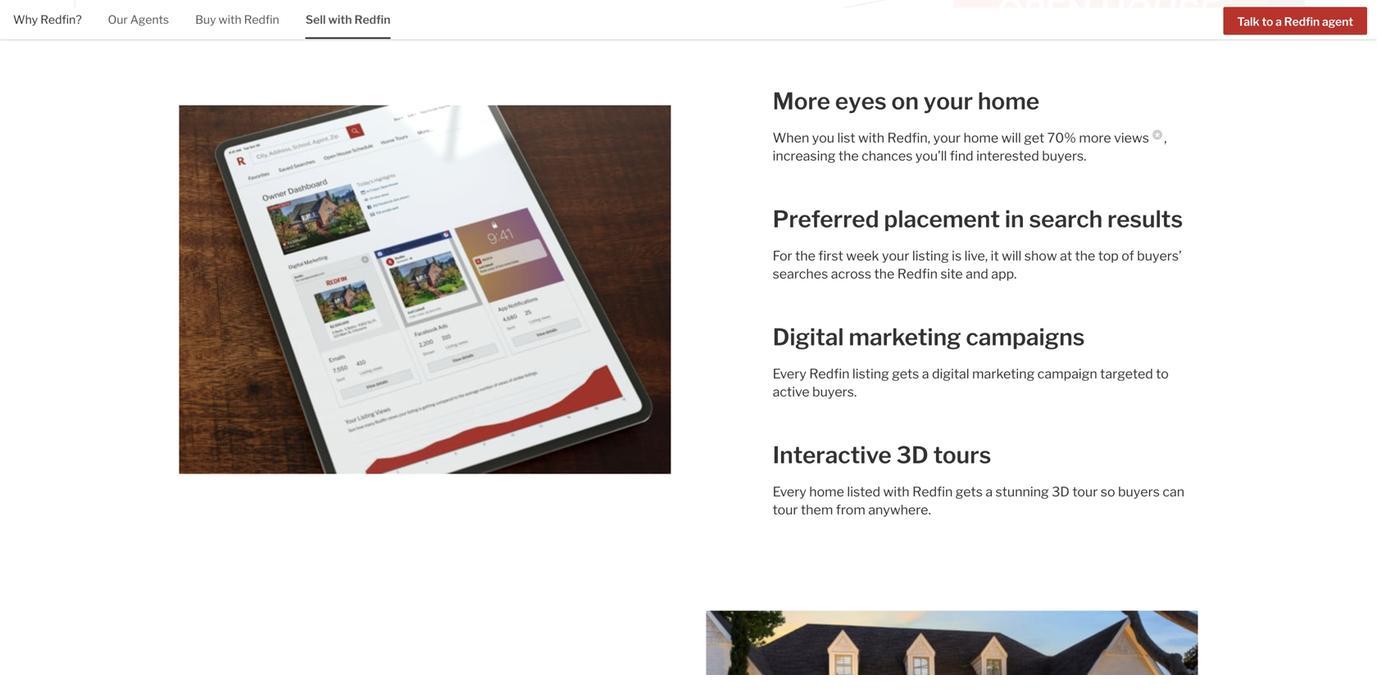 Task type: locate. For each thing, give the bounding box(es) containing it.
2 vertical spatial home
[[810, 484, 845, 500]]

redfin,
[[888, 130, 931, 146]]

you'll
[[916, 148, 947, 164]]

2 horizontal spatial a
[[1276, 15, 1282, 29]]

every up the active
[[773, 366, 807, 382]]

campaigns
[[966, 324, 1085, 351]]

1 vertical spatial will
[[1002, 248, 1022, 264]]

redfin down 'digital'
[[810, 366, 850, 382]]

active
[[773, 384, 810, 400]]

anywhere.
[[869, 502, 931, 518]]

1 vertical spatial marketing
[[973, 366, 1035, 382]]

redfin
[[244, 13, 279, 27], [355, 13, 391, 27], [1285, 15, 1320, 29], [898, 266, 938, 282], [810, 366, 850, 382], [913, 484, 953, 500]]

gets
[[892, 366, 919, 382], [956, 484, 983, 500]]

with right buy
[[219, 13, 242, 27]]

you
[[812, 130, 835, 146]]

in
[[1005, 205, 1025, 233]]

1 horizontal spatial a
[[986, 484, 993, 500]]

,
[[1165, 130, 1167, 146]]

0 horizontal spatial buyers.
[[813, 384, 857, 400]]

2 vertical spatial a
[[986, 484, 993, 500]]

redfin right sell
[[355, 13, 391, 27]]

talk to a redfin agent button
[[1224, 7, 1368, 35]]

1 vertical spatial gets
[[956, 484, 983, 500]]

0 vertical spatial your
[[924, 87, 973, 115]]

home up them
[[810, 484, 845, 500]]

buyers. right the active
[[813, 384, 857, 400]]

site
[[941, 266, 963, 282]]

the right at
[[1075, 248, 1096, 264]]

to right targeted
[[1156, 366, 1169, 382]]

buy
[[195, 13, 216, 27]]

stunning
[[996, 484, 1049, 500]]

0 horizontal spatial marketing
[[849, 324, 962, 351]]

1 horizontal spatial buyers.
[[1042, 148, 1087, 164]]

1 vertical spatial 3d
[[1052, 484, 1070, 500]]

home
[[978, 87, 1040, 115], [964, 130, 999, 146], [810, 484, 845, 500]]

buy with redfin link
[[195, 0, 279, 37]]

listed
[[847, 484, 881, 500]]

why redfin? link
[[13, 0, 82, 37]]

get
[[1024, 130, 1045, 146]]

0 vertical spatial a
[[1276, 15, 1282, 29]]

every inside every home listed with redfin gets a stunning 3d tour so buyers can tour them from anywhere.
[[773, 484, 807, 500]]

every inside every redfin listing gets a digital marketing campaign targeted to active buyers.
[[773, 366, 807, 382]]

gets inside every home listed with redfin gets a stunning 3d tour so buyers can tour them from anywhere.
[[956, 484, 983, 500]]

marketing down campaigns
[[973, 366, 1035, 382]]

home inside every home listed with redfin gets a stunning 3d tour so buyers can tour them from anywhere.
[[810, 484, 845, 500]]

agent
[[1323, 15, 1354, 29]]

your right week
[[882, 248, 910, 264]]

interested
[[977, 148, 1040, 164]]

1 horizontal spatial gets
[[956, 484, 983, 500]]

redfin?
[[40, 13, 82, 27]]

0 horizontal spatial gets
[[892, 366, 919, 382]]

will
[[1002, 130, 1022, 146], [1002, 248, 1022, 264]]

listing
[[913, 248, 949, 264], [853, 366, 890, 382]]

the down list
[[839, 148, 859, 164]]

why
[[13, 13, 38, 27]]

2 vertical spatial your
[[882, 248, 910, 264]]

for the first week your listing is live, it will show at the top of buyers' searches across the redfin site and app.
[[773, 248, 1182, 282]]

redfin left site
[[898, 266, 938, 282]]

digital
[[932, 366, 970, 382]]

1 vertical spatial every
[[773, 484, 807, 500]]

1 vertical spatial a
[[922, 366, 930, 382]]

on
[[892, 87, 919, 115]]

listing left is
[[913, 248, 949, 264]]

redfin left agent
[[1285, 15, 1320, 29]]

will right it
[[1002, 248, 1022, 264]]

with
[[219, 13, 242, 27], [328, 13, 352, 27], [859, 130, 885, 146], [884, 484, 910, 500]]

week
[[846, 248, 880, 264]]

can
[[1163, 484, 1185, 500]]

a right talk
[[1276, 15, 1282, 29]]

every up them
[[773, 484, 807, 500]]

your up find
[[934, 130, 961, 146]]

buyers. down "70%"
[[1042, 148, 1087, 164]]

tour left them
[[773, 502, 798, 518]]

1 vertical spatial buyers.
[[813, 384, 857, 400]]

eyes
[[835, 87, 887, 115]]

1 horizontal spatial listing
[[913, 248, 949, 264]]

0 vertical spatial buyers.
[[1042, 148, 1087, 164]]

from
[[836, 502, 866, 518]]

0 vertical spatial every
[[773, 366, 807, 382]]

a left stunning
[[986, 484, 993, 500]]

will up interested
[[1002, 130, 1022, 146]]

1 horizontal spatial marketing
[[973, 366, 1035, 382]]

3d right stunning
[[1052, 484, 1070, 500]]

0 vertical spatial to
[[1262, 15, 1274, 29]]

0 vertical spatial 3d
[[897, 442, 929, 470]]

1 horizontal spatial 3d
[[1052, 484, 1070, 500]]

every for every redfin listing gets a digital marketing campaign targeted to active buyers.
[[773, 366, 807, 382]]

home up get
[[978, 87, 1040, 115]]

gets down tours
[[956, 484, 983, 500]]

buyers. inside every redfin listing gets a digital marketing campaign targeted to active buyers.
[[813, 384, 857, 400]]

0 horizontal spatial tour
[[773, 502, 798, 518]]

your
[[924, 87, 973, 115], [934, 130, 961, 146], [882, 248, 910, 264]]

1 every from the top
[[773, 366, 807, 382]]

3d
[[897, 442, 929, 470], [1052, 484, 1070, 500]]

redfin left sell
[[244, 13, 279, 27]]

buyers'
[[1137, 248, 1182, 264]]

0 vertical spatial will
[[1002, 130, 1022, 146]]

so
[[1101, 484, 1116, 500]]

0 vertical spatial listing
[[913, 248, 949, 264]]

your up when you list with redfin, your home will get 70% more views
[[924, 87, 973, 115]]

with up 'anywhere.'
[[884, 484, 910, 500]]

tours
[[934, 442, 992, 470]]

every
[[773, 366, 807, 382], [773, 484, 807, 500]]

our agents link
[[108, 0, 169, 37]]

increasing
[[773, 148, 836, 164]]

interactive 3d tours
[[773, 442, 992, 470]]

1 horizontal spatial to
[[1262, 15, 1274, 29]]

0 vertical spatial tour
[[1073, 484, 1098, 500]]

1 vertical spatial to
[[1156, 366, 1169, 382]]

find
[[950, 148, 974, 164]]

marketing
[[849, 324, 962, 351], [973, 366, 1035, 382]]

to right talk
[[1262, 15, 1274, 29]]

search
[[1030, 205, 1103, 233]]

to
[[1262, 15, 1274, 29], [1156, 366, 1169, 382]]

tour left so
[[1073, 484, 1098, 500]]

a
[[1276, 15, 1282, 29], [922, 366, 930, 382], [986, 484, 993, 500]]

of
[[1122, 248, 1135, 264]]

0 vertical spatial gets
[[892, 366, 919, 382]]

buyers.
[[1042, 148, 1087, 164], [813, 384, 857, 400]]

when you list with redfin, your home will get 70% more views
[[773, 130, 1150, 146]]

tablet with the owner dashboard image
[[179, 105, 671, 474]]

the
[[839, 148, 859, 164], [795, 248, 816, 264], [1075, 248, 1096, 264], [875, 266, 895, 282]]

gets down digital marketing campaigns
[[892, 366, 919, 382]]

a left digital
[[922, 366, 930, 382]]

0 horizontal spatial to
[[1156, 366, 1169, 382]]

home up find
[[964, 130, 999, 146]]

every home listed with redfin gets a stunning 3d tour so buyers can tour them from anywhere.
[[773, 484, 1185, 518]]

agents
[[130, 13, 169, 27]]

marketing up digital
[[849, 324, 962, 351]]

targeted
[[1101, 366, 1154, 382]]

live,
[[965, 248, 988, 264]]

redfin up 'anywhere.'
[[913, 484, 953, 500]]

tour
[[1073, 484, 1098, 500], [773, 502, 798, 518]]

1 vertical spatial home
[[964, 130, 999, 146]]

2 every from the top
[[773, 484, 807, 500]]

listing down digital marketing campaigns
[[853, 366, 890, 382]]

1 vertical spatial listing
[[853, 366, 890, 382]]

across
[[831, 266, 872, 282]]

0 horizontal spatial a
[[922, 366, 930, 382]]

0 horizontal spatial listing
[[853, 366, 890, 382]]

3d left tours
[[897, 442, 929, 470]]

placement
[[884, 205, 1000, 233]]



Task type: describe. For each thing, give the bounding box(es) containing it.
with right sell
[[328, 13, 352, 27]]

redfin inside button
[[1285, 15, 1320, 29]]

at
[[1060, 248, 1073, 264]]

will inside for the first week your listing is live, it will show at the top of buyers' searches across the redfin site and app.
[[1002, 248, 1022, 264]]

views
[[1114, 130, 1150, 146]]

sell with redfin
[[306, 13, 391, 27]]

to inside button
[[1262, 15, 1274, 29]]

redfin inside every redfin listing gets a digital marketing campaign targeted to active buyers.
[[810, 366, 850, 382]]

every for every home listed with redfin gets a stunning 3d tour so buyers can tour them from anywhere.
[[773, 484, 807, 500]]

it
[[991, 248, 999, 264]]

show
[[1025, 248, 1058, 264]]

searches
[[773, 266, 828, 282]]

preferred
[[773, 205, 879, 233]]

with up chances
[[859, 130, 885, 146]]

marketing inside every redfin listing gets a digital marketing campaign targeted to active buyers.
[[973, 366, 1035, 382]]

our
[[108, 13, 128, 27]]

preferred placement in search results
[[773, 205, 1183, 233]]

0 vertical spatial home
[[978, 87, 1040, 115]]

them
[[801, 502, 833, 518]]

0 horizontal spatial 3d
[[897, 442, 929, 470]]

listing inside every redfin listing gets a digital marketing campaign targeted to active buyers.
[[853, 366, 890, 382]]

redfin premier home with yard sign image
[[706, 611, 1198, 676]]

chances
[[862, 148, 913, 164]]

3d inside every home listed with redfin gets a stunning 3d tour so buyers can tour them from anywhere.
[[1052, 484, 1070, 500]]

disclaimer image
[[1153, 130, 1163, 140]]

interactive
[[773, 442, 892, 470]]

sell
[[306, 13, 326, 27]]

digital marketing campaigns
[[773, 324, 1085, 351]]

more
[[773, 87, 831, 115]]

a inside every redfin listing gets a digital marketing campaign targeted to active buyers.
[[922, 366, 930, 382]]

0 vertical spatial marketing
[[849, 324, 962, 351]]

more
[[1079, 130, 1112, 146]]

buyers
[[1118, 484, 1160, 500]]

is
[[952, 248, 962, 264]]

the inside , increasing the chances you'll find interested buyers.
[[839, 148, 859, 164]]

first
[[819, 248, 844, 264]]

your inside for the first week your listing is live, it will show at the top of buyers' searches across the redfin site and app.
[[882, 248, 910, 264]]

a inside every home listed with redfin gets a stunning 3d tour so buyers can tour them from anywhere.
[[986, 484, 993, 500]]

list
[[838, 130, 856, 146]]

for
[[773, 248, 793, 264]]

more eyes on your home
[[773, 87, 1040, 115]]

the down week
[[875, 266, 895, 282]]

listing inside for the first week your listing is live, it will show at the top of buyers' searches across the redfin site and app.
[[913, 248, 949, 264]]

sell with redfin link
[[306, 0, 391, 37]]

results
[[1108, 205, 1183, 233]]

, increasing the chances you'll find interested buyers.
[[773, 130, 1167, 164]]

when
[[773, 130, 810, 146]]

1 vertical spatial tour
[[773, 502, 798, 518]]

1 vertical spatial your
[[934, 130, 961, 146]]

with inside every home listed with redfin gets a stunning 3d tour so buyers can tour them from anywhere.
[[884, 484, 910, 500]]

digital
[[773, 324, 844, 351]]

talk to a redfin agent
[[1238, 15, 1354, 29]]

why redfin?
[[13, 13, 82, 27]]

our agents
[[108, 13, 169, 27]]

buy with redfin
[[195, 13, 279, 27]]

buyers. inside , increasing the chances you'll find interested buyers.
[[1042, 148, 1087, 164]]

to inside every redfin listing gets a digital marketing campaign targeted to active buyers.
[[1156, 366, 1169, 382]]

and
[[966, 266, 989, 282]]

redfin inside for the first week your listing is live, it will show at the top of buyers' searches across the redfin site and app.
[[898, 266, 938, 282]]

70%
[[1048, 130, 1077, 146]]

app.
[[992, 266, 1017, 282]]

redfin inside every home listed with redfin gets a stunning 3d tour so buyers can tour them from anywhere.
[[913, 484, 953, 500]]

every redfin listing gets a digital marketing campaign targeted to active buyers.
[[773, 366, 1169, 400]]

1 horizontal spatial tour
[[1073, 484, 1098, 500]]

top
[[1099, 248, 1119, 264]]

campaign
[[1038, 366, 1098, 382]]

talk
[[1238, 15, 1260, 29]]

gets inside every redfin listing gets a digital marketing campaign targeted to active buyers.
[[892, 366, 919, 382]]

a inside button
[[1276, 15, 1282, 29]]

the up searches
[[795, 248, 816, 264]]



Task type: vqa. For each thing, say whether or not it's contained in the screenshot.
buy with redfin
yes



